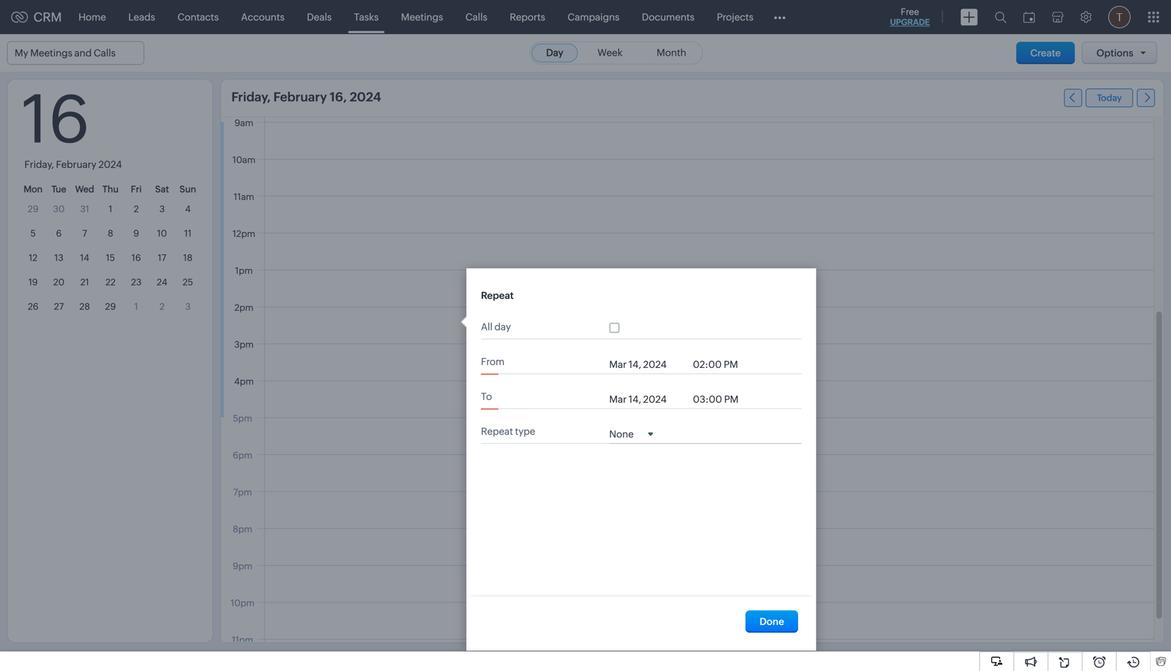 Task type: describe. For each thing, give the bounding box(es) containing it.
search image
[[995, 11, 1007, 23]]

1 horizontal spatial 2024
[[350, 90, 381, 104]]

0 vertical spatial february
[[274, 90, 327, 104]]

month link
[[642, 44, 701, 62]]

24
[[157, 277, 167, 288]]

search element
[[987, 0, 1015, 34]]

reports
[[510, 12, 546, 23]]

free upgrade
[[891, 7, 930, 27]]

14
[[80, 253, 89, 263]]

5
[[30, 228, 36, 239]]

0 horizontal spatial calls
[[94, 47, 116, 59]]

23
[[131, 277, 142, 288]]

calls link
[[455, 0, 499, 34]]

13
[[54, 253, 63, 263]]

all day
[[481, 322, 511, 333]]

documents link
[[631, 0, 706, 34]]

4
[[185, 204, 191, 214]]

None field
[[610, 428, 654, 440]]

hh:mm a text field for from
[[693, 359, 749, 370]]

16,
[[330, 90, 347, 104]]

0 horizontal spatial 1
[[109, 204, 112, 214]]

friday,
[[232, 90, 271, 104]]

upgrade
[[891, 17, 930, 27]]

mmm d, yyyy text field for to
[[610, 394, 686, 405]]

repeat for repeat
[[481, 290, 514, 301]]

12pm
[[233, 229, 256, 239]]

day link
[[532, 44, 578, 62]]

sat
[[155, 184, 169, 195]]

tasks
[[354, 12, 379, 23]]

3pm
[[234, 340, 254, 350]]

friday, february 16, 2024
[[232, 90, 381, 104]]

repeat for repeat type
[[481, 426, 513, 437]]

26
[[28, 302, 38, 312]]

7
[[82, 228, 87, 239]]

documents
[[642, 12, 695, 23]]

1 horizontal spatial 29
[[105, 302, 116, 312]]

tue
[[52, 184, 66, 195]]

5pm
[[233, 414, 252, 424]]

repeat type
[[481, 426, 536, 437]]

12
[[29, 253, 38, 263]]

projects link
[[706, 0, 765, 34]]

22
[[105, 277, 116, 288]]

home
[[79, 12, 106, 23]]

deals link
[[296, 0, 343, 34]]

1 vertical spatial meetings
[[30, 47, 72, 59]]

1pm
[[235, 266, 253, 276]]

campaigns link
[[557, 0, 631, 34]]

leads link
[[117, 0, 166, 34]]

17
[[158, 253, 166, 263]]

free
[[901, 7, 920, 17]]

16 friday , february 2024
[[22, 81, 122, 170]]

february inside 16 friday , february 2024
[[56, 159, 97, 170]]

month
[[657, 47, 687, 58]]

25
[[183, 277, 193, 288]]

9pm
[[233, 561, 253, 572]]

day
[[546, 47, 564, 58]]

30
[[53, 204, 65, 214]]

deals
[[307, 12, 332, 23]]

1 vertical spatial 2
[[160, 302, 165, 312]]

profile element
[[1101, 0, 1140, 34]]

crm link
[[11, 10, 62, 24]]

16 for 16
[[132, 253, 141, 263]]

mon
[[24, 184, 43, 195]]

fri
[[131, 184, 142, 195]]

accounts
[[241, 12, 285, 23]]

my
[[15, 47, 28, 59]]

type
[[515, 426, 536, 437]]

1 horizontal spatial 1
[[135, 302, 138, 312]]

21
[[80, 277, 89, 288]]

4pm
[[234, 377, 254, 387]]

contacts
[[178, 12, 219, 23]]

15
[[106, 253, 115, 263]]



Task type: locate. For each thing, give the bounding box(es) containing it.
11pm
[[232, 635, 253, 646]]

2 down fri
[[134, 204, 139, 214]]

hh:mm a text field
[[693, 359, 749, 370], [693, 394, 749, 405]]

to
[[481, 391, 492, 402]]

from
[[481, 356, 505, 368]]

today link
[[1086, 89, 1134, 107]]

,
[[51, 159, 54, 170]]

0 horizontal spatial 16
[[22, 81, 90, 157]]

16 up ,
[[22, 81, 90, 157]]

1 vertical spatial calls
[[94, 47, 116, 59]]

friday
[[24, 159, 51, 170]]

calls left reports link
[[466, 12, 488, 23]]

meetings link
[[390, 0, 455, 34]]

11
[[184, 228, 192, 239]]

1 down thu
[[109, 204, 112, 214]]

0 vertical spatial 16
[[22, 81, 90, 157]]

sun
[[180, 184, 196, 195]]

create menu element
[[953, 0, 987, 34]]

1 horizontal spatial 3
[[185, 302, 191, 312]]

7pm
[[233, 488, 252, 498]]

0 vertical spatial meetings
[[401, 12, 443, 23]]

0 vertical spatial 1
[[109, 204, 112, 214]]

my meetings and calls
[[15, 47, 116, 59]]

16 for 16 friday , february 2024
[[22, 81, 90, 157]]

week
[[598, 47, 623, 58]]

16 up 23
[[132, 253, 141, 263]]

1
[[109, 204, 112, 214], [135, 302, 138, 312]]

1 vertical spatial hh:mm a text field
[[693, 394, 749, 405]]

all
[[481, 322, 493, 333]]

mmm d, yyyy text field
[[610, 359, 686, 370], [610, 394, 686, 405]]

6
[[56, 228, 62, 239]]

logo image
[[11, 12, 28, 23]]

meetings right the "my"
[[30, 47, 72, 59]]

0 horizontal spatial february
[[56, 159, 97, 170]]

0 horizontal spatial 2
[[134, 204, 139, 214]]

repeat up all day
[[481, 290, 514, 301]]

27
[[54, 302, 64, 312]]

1 vertical spatial 2024
[[98, 159, 122, 170]]

create
[[1031, 47, 1061, 59]]

profile image
[[1109, 6, 1131, 28]]

0 vertical spatial calls
[[466, 12, 488, 23]]

repeat left type
[[481, 426, 513, 437]]

0 horizontal spatial 29
[[28, 204, 39, 214]]

hh:mm a text field for to
[[693, 394, 749, 405]]

2024 up thu
[[98, 159, 122, 170]]

1 vertical spatial 1
[[135, 302, 138, 312]]

16 inside 16 friday , february 2024
[[22, 81, 90, 157]]

create menu image
[[961, 9, 979, 25]]

1 vertical spatial repeat
[[481, 426, 513, 437]]

february
[[274, 90, 327, 104], [56, 159, 97, 170]]

2024
[[350, 90, 381, 104], [98, 159, 122, 170]]

1 vertical spatial mmm d, yyyy text field
[[610, 394, 686, 405]]

0 horizontal spatial 3
[[159, 204, 165, 214]]

1 mmm d, yyyy text field from the top
[[610, 359, 686, 370]]

february right ,
[[56, 159, 97, 170]]

20
[[53, 277, 65, 288]]

reports link
[[499, 0, 557, 34]]

tasks link
[[343, 0, 390, 34]]

contacts link
[[166, 0, 230, 34]]

2 down 24
[[160, 302, 165, 312]]

0 vertical spatial hh:mm a text field
[[693, 359, 749, 370]]

0 vertical spatial mmm d, yyyy text field
[[610, 359, 686, 370]]

0 horizontal spatial meetings
[[30, 47, 72, 59]]

29
[[28, 204, 39, 214], [105, 302, 116, 312]]

2pm
[[235, 303, 254, 313]]

2 hh:mm a text field from the top
[[693, 394, 749, 405]]

18
[[183, 253, 193, 263]]

2024 right the 16,
[[350, 90, 381, 104]]

10
[[157, 228, 167, 239]]

february left the 16,
[[274, 90, 327, 104]]

0 vertical spatial 3
[[159, 204, 165, 214]]

projects
[[717, 12, 754, 23]]

2 mmm d, yyyy text field from the top
[[610, 394, 686, 405]]

10am
[[233, 155, 256, 165]]

week link
[[583, 44, 638, 62]]

6pm
[[233, 451, 253, 461]]

calls
[[466, 12, 488, 23], [94, 47, 116, 59]]

1 horizontal spatial 16
[[132, 253, 141, 263]]

1 vertical spatial 16
[[132, 253, 141, 263]]

8
[[108, 228, 113, 239]]

1 horizontal spatial meetings
[[401, 12, 443, 23]]

1 repeat from the top
[[481, 290, 514, 301]]

1 horizontal spatial calls
[[466, 12, 488, 23]]

29 down mon
[[28, 204, 39, 214]]

and
[[74, 47, 92, 59]]

16
[[22, 81, 90, 157], [132, 253, 141, 263]]

3 down sat
[[159, 204, 165, 214]]

1 hh:mm a text field from the top
[[693, 359, 749, 370]]

9am
[[235, 118, 254, 128]]

options
[[1097, 47, 1134, 59]]

0 vertical spatial repeat
[[481, 290, 514, 301]]

None button
[[746, 611, 799, 633]]

leads
[[128, 12, 155, 23]]

campaigns
[[568, 12, 620, 23]]

1 horizontal spatial february
[[274, 90, 327, 104]]

home link
[[67, 0, 117, 34]]

wed
[[75, 184, 94, 195]]

11am
[[234, 192, 254, 202]]

8pm
[[233, 524, 253, 535]]

day
[[495, 322, 511, 333]]

mmm d, yyyy text field for from
[[610, 359, 686, 370]]

1 vertical spatial 29
[[105, 302, 116, 312]]

1 vertical spatial 3
[[185, 302, 191, 312]]

1 vertical spatial february
[[56, 159, 97, 170]]

0 horizontal spatial 2024
[[98, 159, 122, 170]]

accounts link
[[230, 0, 296, 34]]

29 down 22
[[105, 302, 116, 312]]

2024 inside 16 friday , february 2024
[[98, 159, 122, 170]]

crm
[[33, 10, 62, 24]]

today
[[1098, 93, 1123, 103]]

1 horizontal spatial 2
[[160, 302, 165, 312]]

0 vertical spatial 2
[[134, 204, 139, 214]]

31
[[80, 204, 89, 214]]

thu
[[102, 184, 119, 195]]

0 vertical spatial 29
[[28, 204, 39, 214]]

3 down 25
[[185, 302, 191, 312]]

meetings left calls link
[[401, 12, 443, 23]]

1 down 23
[[135, 302, 138, 312]]

10pm
[[231, 598, 255, 609]]

0 vertical spatial 2024
[[350, 90, 381, 104]]

3
[[159, 204, 165, 214], [185, 302, 191, 312]]

calls right the and
[[94, 47, 116, 59]]

2 repeat from the top
[[481, 426, 513, 437]]

9
[[134, 228, 139, 239]]

19
[[28, 277, 38, 288]]

meetings
[[401, 12, 443, 23], [30, 47, 72, 59]]

28
[[79, 302, 90, 312]]

repeat
[[481, 290, 514, 301], [481, 426, 513, 437]]



Task type: vqa. For each thing, say whether or not it's contained in the screenshot.
3rd the NOV from the bottom of the "row group" containing Marrier (Sample) Kris
no



